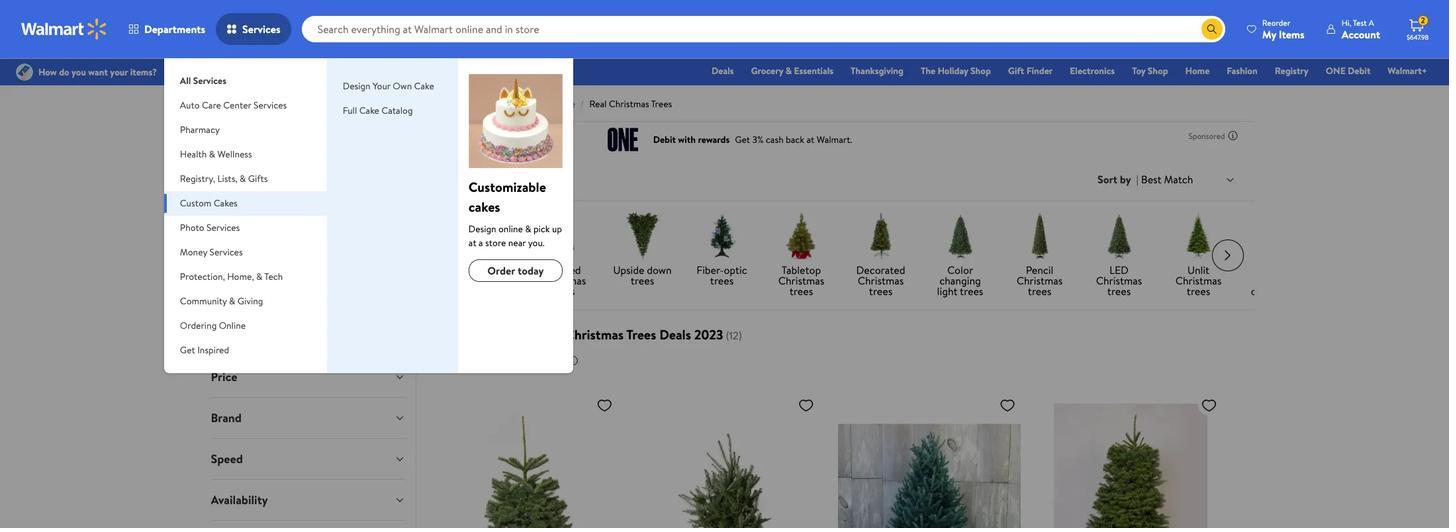 Task type: vqa. For each thing, say whether or not it's contained in the screenshot.
go
no



Task type: locate. For each thing, give the bounding box(es) containing it.
& inside customizable cakes design online & pick up at a store near you.
[[525, 223, 531, 236]]

1 vertical spatial real
[[537, 326, 562, 344]]

trees for upside down trees
[[631, 274, 654, 288]]

0 horizontal spatial home
[[211, 97, 235, 111]]

trees inside upside down trees
[[631, 274, 654, 288]]

online for cakes
[[499, 223, 523, 236]]

shop inside 'link'
[[1148, 64, 1169, 77]]

real christmas tree, noble fir 3/4 ft. image
[[435, 392, 618, 528]]

pharmacy button
[[164, 118, 327, 142]]

0 vertical spatial home link
[[1180, 64, 1216, 78]]

0 vertical spatial deals
[[712, 64, 734, 77]]

3 tab from the top
[[200, 398, 416, 438]]

pick
[[534, 223, 550, 236]]

trees inside flocked christmas trees
[[552, 284, 575, 299]]

0 horizontal spatial by
[[546, 97, 555, 111]]

/
[[241, 97, 244, 111], [394, 97, 398, 111], [471, 97, 475, 111], [581, 97, 584, 111]]

you.
[[528, 236, 545, 250]]

trees inside decorated christmas trees
[[869, 284, 893, 299]]

0 vertical spatial design
[[343, 79, 371, 93]]

walmart+
[[1388, 64, 1428, 77]]

0 horizontal spatial decor
[[282, 97, 307, 111]]

1 horizontal spatial deals
[[712, 64, 734, 77]]

real
[[590, 97, 607, 111], [537, 326, 562, 344]]

decor down your at the left top of page
[[364, 97, 389, 111]]

trees inside the pre-lit christmas trees
[[472, 284, 495, 299]]

decor up 'pharmacy' dropdown button
[[282, 97, 307, 111]]

3 / from the left
[[471, 97, 475, 111]]

1 vertical spatial deals
[[660, 326, 691, 344]]

test
[[1353, 17, 1367, 28]]

online up near
[[499, 223, 523, 236]]

registry, lists, & gifts
[[180, 172, 268, 185]]

trees for tabletop christmas trees
[[790, 284, 813, 299]]

search icon image
[[1207, 24, 1218, 34]]

online inside customizable cakes design online & pick up at a store near you.
[[499, 223, 523, 236]]

trees inside led christmas trees
[[1108, 284, 1131, 299]]

decor
[[282, 97, 307, 111], [364, 97, 389, 111]]

cakes
[[469, 198, 500, 216]]

shop all winter savings image
[[301, 212, 349, 260]]

in-
[[236, 173, 247, 186]]

by inside 'sort and filter section' element
[[1120, 172, 1131, 187]]

trees down pencil
[[1028, 284, 1052, 299]]

departments
[[144, 22, 205, 36]]

trees inside tabletop christmas trees
[[790, 284, 813, 299]]

& right health
[[209, 148, 215, 161]]

at
[[469, 236, 477, 250]]

by left type
[[546, 97, 555, 111]]

2 horizontal spatial shop
[[1148, 64, 1169, 77]]

services up the protection, home, & tech
[[210, 246, 243, 259]]

1 horizontal spatial holiday
[[938, 64, 969, 77]]

& left pick
[[525, 223, 531, 236]]

trees inside the color changing light trees
[[960, 284, 984, 299]]

hi,
[[1342, 17, 1352, 28]]

deals
[[712, 64, 734, 77], [660, 326, 691, 344]]

ordering online
[[180, 319, 246, 332]]

your
[[373, 79, 391, 93]]

toy shop link
[[1127, 64, 1175, 78]]

trees down fiber-optic trees image at the top of page
[[710, 274, 734, 288]]

design your own cake link
[[343, 79, 434, 93]]

home
[[1186, 64, 1210, 77], [211, 97, 235, 111]]

custom cakes button
[[164, 191, 327, 216]]

/ right christmas trees link at top
[[471, 97, 475, 111]]

custom
[[180, 197, 211, 210]]

lit
[[489, 263, 498, 278]]

0 vertical spatial holiday
[[938, 64, 969, 77]]

led christmas trees link
[[1085, 212, 1154, 299]]

1 horizontal spatial real
[[590, 97, 607, 111]]

0 vertical spatial home
[[1186, 64, 1210, 77]]

the
[[921, 64, 936, 77]]

trees down "color"
[[960, 284, 984, 299]]

0 vertical spatial online
[[499, 223, 523, 236]]

black
[[465, 326, 496, 344]]

home link down 'clear search field text' image
[[1180, 64, 1216, 78]]

trees for flocked christmas trees
[[552, 284, 575, 299]]

real christmas tree, noble fir 5/6 ft. image
[[1040, 392, 1223, 528]]

trees down tabletop
[[790, 284, 813, 299]]

trees down pre-
[[472, 284, 495, 299]]

toy shop
[[1133, 64, 1169, 77]]

Search search field
[[302, 16, 1226, 42]]

order today
[[488, 264, 544, 278]]

trees down decorated in the right of the page
[[869, 284, 893, 299]]

1 vertical spatial store
[[485, 236, 506, 250]]

trees down flocked
[[552, 284, 575, 299]]

0 vertical spatial real
[[590, 97, 607, 111]]

1 vertical spatial home link
[[211, 97, 235, 111]]

online left legal information icon
[[535, 354, 563, 368]]

reorder
[[1263, 17, 1291, 28]]

shop black friday real christmas trees deals 2023 (12)
[[432, 326, 742, 344]]

design up a
[[469, 223, 496, 236]]

/ up 'pharmacy' dropdown button
[[241, 97, 244, 111]]

in-store
[[236, 173, 268, 186]]

services down cakes
[[207, 221, 240, 234]]

flocked christmas trees image
[[539, 212, 587, 260]]

deals link
[[706, 64, 740, 78]]

national plant network real fraser fir 5' tall fresh cut christmas tree image
[[838, 392, 1021, 528]]

add to favorites list, real christmas tree, noble fir 3/4 ft. image
[[597, 397, 613, 414]]

health & wellness
[[180, 148, 252, 161]]

1 horizontal spatial store
[[485, 236, 506, 250]]

cake up christmas trees link at top
[[414, 79, 434, 93]]

1 horizontal spatial by
[[1120, 172, 1131, 187]]

0 horizontal spatial store
[[247, 173, 268, 186]]

toy
[[1133, 64, 1146, 77]]

0 horizontal spatial deals
[[660, 326, 691, 344]]

services right all
[[193, 74, 226, 87]]

deals left grocery
[[712, 64, 734, 77]]

grocery & essentials link
[[745, 64, 840, 78]]

tab
[[200, 316, 416, 356], [200, 357, 416, 397], [200, 398, 416, 438], [200, 439, 416, 480], [200, 480, 416, 521]]

unlit christmas trees link
[[1165, 212, 1233, 299]]

home down 'clear search field text' image
[[1186, 64, 1210, 77]]

& left 'gifts'
[[240, 172, 246, 185]]

add to favorites list, national plant network real fraser fir 32" to 42" tall fresh cut table top christmas tree with stand image
[[798, 397, 814, 414]]

1 vertical spatial home
[[211, 97, 235, 111]]

a
[[1369, 17, 1375, 28]]

by left |
[[1120, 172, 1131, 187]]

pencil
[[1026, 263, 1054, 278]]

2
[[1421, 15, 1426, 26]]

services up all services link
[[242, 22, 281, 36]]

flocked christmas trees link
[[529, 212, 598, 299]]

home link down all services
[[211, 97, 235, 111]]

led christmas trees image
[[1096, 212, 1143, 260]]

1 vertical spatial by
[[1120, 172, 1131, 187]]

0 vertical spatial by
[[546, 97, 555, 111]]

decorations
[[1251, 284, 1305, 299]]

1 horizontal spatial design
[[469, 223, 496, 236]]

home link
[[1180, 64, 1216, 78], [211, 97, 235, 111]]

trees inside unlit christmas trees
[[1187, 284, 1211, 299]]

tabletop
[[782, 263, 821, 278]]

flocked christmas trees
[[540, 263, 586, 299]]

1 horizontal spatial cake
[[414, 79, 434, 93]]

1 vertical spatial holiday
[[250, 97, 280, 111]]

unlit
[[1188, 263, 1210, 278]]

trees down led
[[1108, 284, 1131, 299]]

christmas inside christmas tree decorations
[[1255, 263, 1301, 278]]

0 horizontal spatial home link
[[211, 97, 235, 111]]

/ right type
[[581, 97, 584, 111]]

photo services
[[180, 221, 240, 234]]

hi, test a account
[[1342, 17, 1381, 41]]

shop left gift
[[971, 64, 991, 77]]

1 horizontal spatial online
[[535, 354, 563, 368]]

0 horizontal spatial holiday
[[250, 97, 280, 111]]

registry,
[[180, 172, 215, 185]]

trees inside fiber-optic trees
[[710, 274, 734, 288]]

holiday decor link
[[250, 97, 307, 111]]

(12)
[[726, 329, 742, 343]]

walmart image
[[21, 19, 107, 40]]

services inside popup button
[[242, 22, 281, 36]]

shop up price
[[432, 326, 461, 344]]

trees for pencil christmas trees
[[1028, 284, 1052, 299]]

tabletop christmas trees image
[[778, 212, 825, 260]]

catalog
[[382, 104, 413, 117]]

1 vertical spatial design
[[469, 223, 496, 236]]

full cake catalog link
[[343, 104, 413, 117]]

real right the 'friday'
[[537, 326, 562, 344]]

upside
[[613, 263, 645, 278]]

money
[[180, 246, 207, 259]]

shop right toy
[[1148, 64, 1169, 77]]

decorated christmas trees image
[[857, 212, 905, 260]]

0 horizontal spatial online
[[499, 223, 523, 236]]

& left tech
[[256, 270, 263, 283]]

one
[[1326, 64, 1346, 77]]

trees inside pencil christmas trees
[[1028, 284, 1052, 299]]

deals left 2023
[[660, 326, 691, 344]]

0 horizontal spatial cake
[[359, 104, 379, 117]]

tree
[[1269, 274, 1288, 288]]

0 vertical spatial store
[[247, 173, 268, 186]]

Walmart Site-Wide search field
[[302, 16, 1226, 42]]

0 horizontal spatial real
[[537, 326, 562, 344]]

shop
[[249, 274, 271, 288]]

unlit christmas trees
[[1176, 263, 1222, 299]]

christmas trees link
[[403, 97, 466, 111]]

trees down upside down trees image at top left
[[631, 274, 654, 288]]

1 horizontal spatial home
[[1186, 64, 1210, 77]]

holiday
[[938, 64, 969, 77], [250, 97, 280, 111]]

grocery
[[751, 64, 784, 77]]

gifts
[[248, 172, 268, 185]]

today
[[518, 264, 544, 278]]

inspired
[[197, 344, 229, 357]]

to
[[309, 263, 319, 278]]

protection, home, & tech
[[180, 270, 283, 283]]

cake right full
[[359, 104, 379, 117]]

fiber-optic trees image
[[698, 212, 746, 260]]

order
[[488, 264, 515, 278]]

led christmas trees
[[1096, 263, 1143, 299]]

services right center
[[254, 99, 287, 112]]

unlit christmas trees image
[[1175, 212, 1223, 260]]

1 vertical spatial online
[[535, 354, 563, 368]]

home for home
[[1186, 64, 1210, 77]]

real right type
[[590, 97, 607, 111]]

wellness
[[217, 148, 252, 161]]

health & wellness button
[[164, 142, 327, 167]]

home down all services
[[211, 97, 235, 111]]

trees down unlit
[[1187, 284, 1211, 299]]

purchased
[[485, 354, 532, 368]]

services for money services
[[210, 246, 243, 259]]

1 horizontal spatial decor
[[364, 97, 389, 111]]

upside down trees link
[[608, 212, 677, 289]]

/ down own
[[394, 97, 398, 111]]

color changing light trees
[[937, 263, 984, 299]]

design up christmas decor link
[[343, 79, 371, 93]]

christmas décor shop link
[[211, 212, 280, 289]]



Task type: describe. For each thing, give the bounding box(es) containing it.
1 tab from the top
[[200, 316, 416, 356]]

registry link
[[1269, 64, 1315, 78]]

protection,
[[180, 270, 225, 283]]

color changing light trees image
[[937, 212, 984, 260]]

money services button
[[164, 240, 327, 265]]

the holiday shop
[[921, 64, 991, 77]]

order today link
[[469, 260, 563, 282]]

add to favorites list, real christmas tree, noble fir 5/6 ft. image
[[1202, 397, 1217, 414]]

ordering online button
[[164, 314, 327, 338]]

1 horizontal spatial home link
[[1180, 64, 1216, 78]]

home,
[[227, 270, 254, 283]]

led
[[1110, 263, 1129, 278]]

auto care center services button
[[164, 93, 327, 118]]

upside down trees image
[[619, 212, 667, 260]]

health
[[180, 148, 207, 161]]

sort and filter section element
[[195, 158, 1255, 201]]

all services link
[[164, 58, 327, 93]]

1 decor from the left
[[282, 97, 307, 111]]

debit
[[1348, 64, 1371, 77]]

departments button
[[118, 13, 216, 45]]

1 horizontal spatial shop
[[971, 64, 991, 77]]

4 / from the left
[[581, 97, 584, 111]]

pre-lit christmas trees link
[[449, 212, 518, 299]]

25%
[[321, 263, 340, 278]]

& right grocery
[[786, 64, 792, 77]]

2023
[[694, 326, 723, 344]]

photo
[[180, 221, 204, 234]]

fiber-optic trees
[[697, 263, 747, 288]]

center
[[223, 99, 251, 112]]

real christmas trees link
[[590, 97, 672, 111]]

gift
[[1008, 64, 1025, 77]]

design inside customizable cakes design online & pick up at a store near you.
[[469, 223, 496, 236]]

flocked
[[545, 263, 581, 278]]

walmart+ link
[[1382, 64, 1434, 78]]

gift finder link
[[1003, 64, 1059, 78]]

up
[[293, 263, 306, 278]]

0 vertical spatial cake
[[414, 79, 434, 93]]

christmas tree decorations link
[[1244, 212, 1313, 299]]

grocery & essentials
[[751, 64, 834, 77]]

trees for unlit christmas trees
[[1187, 284, 1211, 299]]

color changing light trees link
[[926, 212, 995, 299]]

$647.98
[[1407, 32, 1429, 42]]

down
[[647, 263, 672, 278]]

decorated
[[857, 263, 906, 278]]

off
[[343, 263, 356, 278]]

fashion link
[[1221, 64, 1264, 78]]

2 decor from the left
[[364, 97, 389, 111]]

0 horizontal spatial shop
[[432, 326, 461, 344]]

christmas decor / christmas trees / christmas trees by type / real christmas trees
[[321, 97, 672, 111]]

tabletop christmas trees
[[779, 263, 825, 299]]

fiber-
[[697, 263, 724, 278]]

2 tab from the top
[[200, 357, 416, 397]]

christmas décor shop image
[[222, 212, 269, 260]]

get inspired button
[[164, 338, 327, 363]]

legal information image
[[568, 356, 579, 366]]

in-store button
[[211, 169, 282, 190]]

prelit christmas trees image
[[460, 212, 508, 260]]

registry
[[1275, 64, 1309, 77]]

decorated christmas trees
[[857, 263, 906, 299]]

online
[[219, 319, 246, 332]]

custom cakes image
[[469, 74, 563, 168]]

trees for fiber-optic trees
[[710, 274, 734, 288]]

clear search field text image
[[1186, 24, 1197, 34]]

the holiday shop link
[[915, 64, 997, 78]]

when
[[458, 354, 483, 368]]

christmas inside christmas décor shop
[[222, 263, 268, 278]]

online for when
[[535, 354, 563, 368]]

changing
[[940, 274, 981, 288]]

registry, lists, & gifts button
[[164, 167, 327, 191]]

christmas inside up to 25% off christmas
[[302, 274, 348, 288]]

0 horizontal spatial design
[[343, 79, 371, 93]]

store inside customizable cakes design online & pick up at a store near you.
[[485, 236, 506, 250]]

christmas décor shop
[[220, 263, 271, 288]]

|
[[1137, 172, 1139, 187]]

up
[[552, 223, 562, 236]]

pre-
[[469, 263, 489, 278]]

essentials
[[794, 64, 834, 77]]

next slide for chipmodulewithimages list image
[[1212, 240, 1244, 272]]

national plant network real fraser fir 32" to 42" tall fresh cut table top christmas tree with stand image
[[637, 392, 820, 528]]

money services
[[180, 246, 243, 259]]

my
[[1263, 27, 1277, 41]]

fiber-optic trees link
[[688, 212, 757, 289]]

services for all services
[[193, 74, 226, 87]]

christmas inside decorated christmas trees
[[858, 274, 904, 288]]

customizable
[[469, 178, 546, 196]]

sort by |
[[1098, 172, 1139, 187]]

trees for decorated christmas trees
[[869, 284, 893, 299]]

5 tab from the top
[[200, 480, 416, 521]]

near
[[508, 236, 526, 250]]

protection, home, & tech button
[[164, 265, 327, 289]]

custom cakes
[[180, 197, 238, 210]]

light
[[937, 284, 958, 299]]

home / holiday decor
[[211, 97, 307, 111]]

christmas tree decorations
[[1251, 263, 1305, 299]]

pre-lit christmas trees
[[461, 263, 507, 299]]

electronics
[[1070, 64, 1115, 77]]

cakes
[[214, 197, 238, 210]]

ad disclaimer and feedback for skylinedisplayad image
[[1228, 130, 1239, 141]]

1 vertical spatial cake
[[359, 104, 379, 117]]

friday
[[499, 326, 534, 344]]

décor
[[220, 274, 246, 288]]

& left giving
[[229, 295, 235, 308]]

auto care center services
[[180, 99, 287, 112]]

add to favorites list, national plant network real fraser fir 5' tall fresh cut christmas tree image
[[1000, 397, 1016, 414]]

4 tab from the top
[[200, 439, 416, 480]]

2 / from the left
[[394, 97, 398, 111]]

gift finder
[[1008, 64, 1053, 77]]

own
[[393, 79, 412, 93]]

trees for led christmas trees
[[1108, 284, 1131, 299]]

fashion
[[1227, 64, 1258, 77]]

1 / from the left
[[241, 97, 244, 111]]

up to 25% off christmas
[[293, 263, 356, 288]]

pencil christmas trees image
[[1016, 212, 1064, 260]]

home for home / holiday decor
[[211, 97, 235, 111]]

services inside 'dropdown button'
[[254, 99, 287, 112]]

christmas decor link
[[321, 97, 389, 111]]

finder
[[1027, 64, 1053, 77]]

community & giving button
[[164, 289, 327, 314]]

price when purchased online
[[432, 354, 563, 368]]

services for photo services
[[207, 221, 240, 234]]

all
[[180, 74, 191, 87]]

store inside button
[[247, 173, 268, 186]]



